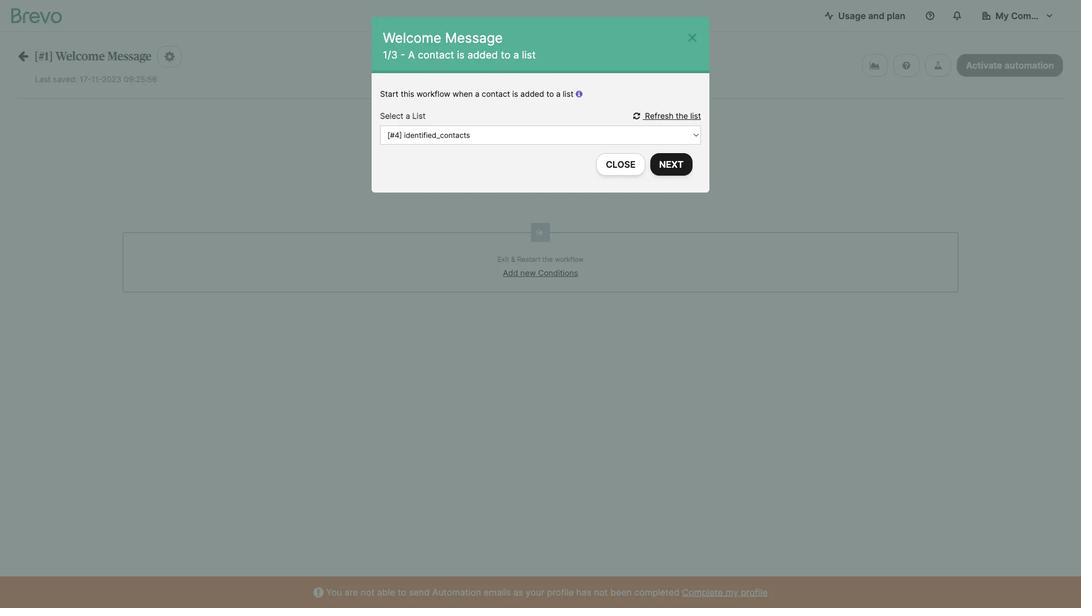 Task type: describe. For each thing, give the bounding box(es) containing it.
usage and plan button
[[816, 5, 915, 27]]

workflow inside × form
[[417, 89, 450, 99]]

0 horizontal spatial welcome
[[56, 50, 105, 62]]

2 vertical spatial list
[[690, 111, 701, 121]]

a left info circle icon
[[556, 89, 561, 99]]

next
[[659, 159, 684, 170]]

× form
[[372, 17, 710, 193]]

complete
[[682, 587, 723, 598]]

add new conditions link
[[503, 268, 578, 278]]

last
[[35, 74, 51, 84]]

flask image
[[934, 61, 943, 70]]

cog image
[[165, 51, 175, 63]]

is for message
[[457, 48, 465, 61]]

[#1]                             welcome message link
[[18, 50, 152, 62]]

plan
[[887, 10, 906, 21]]

add
[[503, 268, 518, 278]]

the inside × form
[[676, 111, 688, 121]]

refresh image
[[633, 112, 643, 120]]

contact for this
[[482, 89, 510, 99]]

select a list
[[380, 111, 426, 121]]

[#1]                             welcome message
[[34, 50, 152, 62]]

conditions
[[538, 268, 578, 278]]

info circle image
[[576, 90, 583, 98]]

to for this
[[547, 89, 554, 99]]

a
[[408, 48, 415, 61]]

my
[[726, 587, 739, 598]]

welcome message 1/3 - a contact is added to a list
[[383, 29, 536, 61]]

this
[[401, 89, 414, 99]]

contact for message
[[418, 48, 454, 61]]

next button
[[650, 153, 693, 176]]

complete my profile
[[682, 587, 768, 598]]

× button
[[686, 25, 698, 47]]

list
[[412, 111, 426, 121]]

added for message
[[468, 48, 498, 61]]



Task type: vqa. For each thing, say whether or not it's contained in the screenshot.
Start this workflow when a contact is added to a list
yes



Task type: locate. For each thing, give the bounding box(es) containing it.
usage
[[838, 10, 866, 21]]

the
[[676, 111, 688, 121], [542, 255, 553, 264]]

close button
[[596, 153, 645, 176]]

complete my profile link
[[682, 587, 768, 598]]

arrow left image
[[18, 50, 28, 62]]

1 vertical spatial added
[[521, 89, 544, 99]]

0 horizontal spatial added
[[468, 48, 498, 61]]

start
[[380, 89, 399, 99]]

0 horizontal spatial to
[[501, 48, 511, 61]]

area chart image
[[870, 61, 880, 70]]

a right the when
[[475, 89, 480, 99]]

0 horizontal spatial workflow
[[417, 89, 450, 99]]

message inside welcome message 1/3 - a contact is added to a list
[[445, 29, 503, 46]]

1 vertical spatial the
[[542, 255, 553, 264]]

0 vertical spatial added
[[468, 48, 498, 61]]

0 vertical spatial the
[[676, 111, 688, 121]]

0 vertical spatial to
[[501, 48, 511, 61]]

0 vertical spatial is
[[457, 48, 465, 61]]

to inside welcome message 1/3 - a contact is added to a list
[[501, 48, 511, 61]]

profile
[[741, 587, 768, 598]]

1 vertical spatial to
[[547, 89, 554, 99]]

welcome up a
[[383, 29, 441, 46]]

workflow up the conditions
[[555, 255, 584, 264]]

is
[[457, 48, 465, 61], [512, 89, 518, 99]]

added
[[468, 48, 498, 61], [521, 89, 544, 99]]

close
[[606, 159, 636, 170]]

added left info circle icon
[[521, 89, 544, 99]]

list inside welcome message 1/3 - a contact is added to a list
[[522, 48, 536, 61]]

list for message
[[522, 48, 536, 61]]

1 vertical spatial is
[[512, 89, 518, 99]]

usage and plan
[[838, 10, 906, 21]]

my company
[[996, 10, 1053, 21]]

new
[[520, 268, 536, 278]]

1 horizontal spatial list
[[563, 89, 574, 99]]

question circle image
[[903, 61, 911, 70]]

restart
[[517, 255, 541, 264]]

0 horizontal spatial the
[[542, 255, 553, 264]]

and
[[868, 10, 885, 21]]

0 horizontal spatial contact
[[418, 48, 454, 61]]

to
[[501, 48, 511, 61], [547, 89, 554, 99]]

contact
[[418, 48, 454, 61], [482, 89, 510, 99]]

0 vertical spatial message
[[445, 29, 503, 46]]

1 horizontal spatial welcome
[[383, 29, 441, 46]]

a
[[513, 48, 519, 61], [475, 89, 480, 99], [556, 89, 561, 99], [406, 111, 410, 121]]

company
[[1011, 10, 1053, 21]]

1 horizontal spatial is
[[512, 89, 518, 99]]

refresh the list link
[[633, 111, 701, 121]]

the up add new conditions link
[[542, 255, 553, 264]]

workflow
[[417, 89, 450, 99], [555, 255, 584, 264]]

1 horizontal spatial contact
[[482, 89, 510, 99]]

message
[[445, 29, 503, 46], [107, 50, 152, 62]]

start this workflow when a contact is added to a list
[[380, 89, 576, 99]]

0 horizontal spatial is
[[457, 48, 465, 61]]

2023
[[102, 74, 121, 84]]

is inside welcome message 1/3 - a contact is added to a list
[[457, 48, 465, 61]]

to left info circle icon
[[547, 89, 554, 99]]

refresh
[[645, 111, 674, 121]]

1 horizontal spatial workflow
[[555, 255, 584, 264]]

1 horizontal spatial the
[[676, 111, 688, 121]]

saved:
[[53, 74, 77, 84]]

&
[[511, 255, 515, 264]]

is for this
[[512, 89, 518, 99]]

refresh the list
[[643, 111, 701, 121]]

welcome up 17-
[[56, 50, 105, 62]]

0 vertical spatial list
[[522, 48, 536, 61]]

0 horizontal spatial message
[[107, 50, 152, 62]]

1 vertical spatial message
[[107, 50, 152, 62]]

1 vertical spatial list
[[563, 89, 574, 99]]

0 horizontal spatial list
[[522, 48, 536, 61]]

1 vertical spatial contact
[[482, 89, 510, 99]]

workflow right this
[[417, 89, 450, 99]]

added inside welcome message 1/3 - a contact is added to a list
[[468, 48, 498, 61]]

1 horizontal spatial message
[[445, 29, 503, 46]]

last saved: 17-11-2023 09:25:56
[[35, 74, 157, 84]]

09:25:56
[[124, 74, 157, 84]]

1 horizontal spatial added
[[521, 89, 544, 99]]

0 vertical spatial contact
[[418, 48, 454, 61]]

2 horizontal spatial list
[[690, 111, 701, 121]]

added up 'start this workflow when a contact is added to a list'
[[468, 48, 498, 61]]

contact right a
[[418, 48, 454, 61]]

to up 'start this workflow when a contact is added to a list'
[[501, 48, 511, 61]]

when
[[453, 89, 473, 99]]

a inside welcome message 1/3 - a contact is added to a list
[[513, 48, 519, 61]]

is up the when
[[457, 48, 465, 61]]

1 vertical spatial workflow
[[555, 255, 584, 264]]

×
[[686, 25, 698, 47]]

1 vertical spatial welcome
[[56, 50, 105, 62]]

contact right the when
[[482, 89, 510, 99]]

welcome inside welcome message 1/3 - a contact is added to a list
[[383, 29, 441, 46]]

workflow inside exit & restart the workflow add new conditions
[[555, 255, 584, 264]]

11-
[[91, 74, 102, 84]]

1 horizontal spatial to
[[547, 89, 554, 99]]

select
[[380, 111, 403, 121]]

exit & restart the workflow add new conditions
[[497, 255, 584, 278]]

0 vertical spatial workflow
[[417, 89, 450, 99]]

the right 'refresh'
[[676, 111, 688, 121]]

0 vertical spatial welcome
[[383, 29, 441, 46]]

[#1]
[[34, 50, 53, 62]]

17-
[[80, 74, 91, 84]]

-
[[401, 48, 405, 61]]

my
[[996, 10, 1009, 21]]

my company button
[[973, 5, 1063, 27]]

list
[[522, 48, 536, 61], [563, 89, 574, 99], [690, 111, 701, 121]]

the inside exit & restart the workflow add new conditions
[[542, 255, 553, 264]]

list for this
[[563, 89, 574, 99]]

exit
[[497, 255, 509, 264]]

to for message
[[501, 48, 511, 61]]

exclamation circle image
[[313, 588, 324, 597]]

contact inside welcome message 1/3 - a contact is added to a list
[[418, 48, 454, 61]]

a up 'start this workflow when a contact is added to a list'
[[513, 48, 519, 61]]

is right the when
[[512, 89, 518, 99]]

welcome
[[383, 29, 441, 46], [56, 50, 105, 62]]

1/3
[[383, 48, 398, 61]]

added for this
[[521, 89, 544, 99]]

a left list
[[406, 111, 410, 121]]



